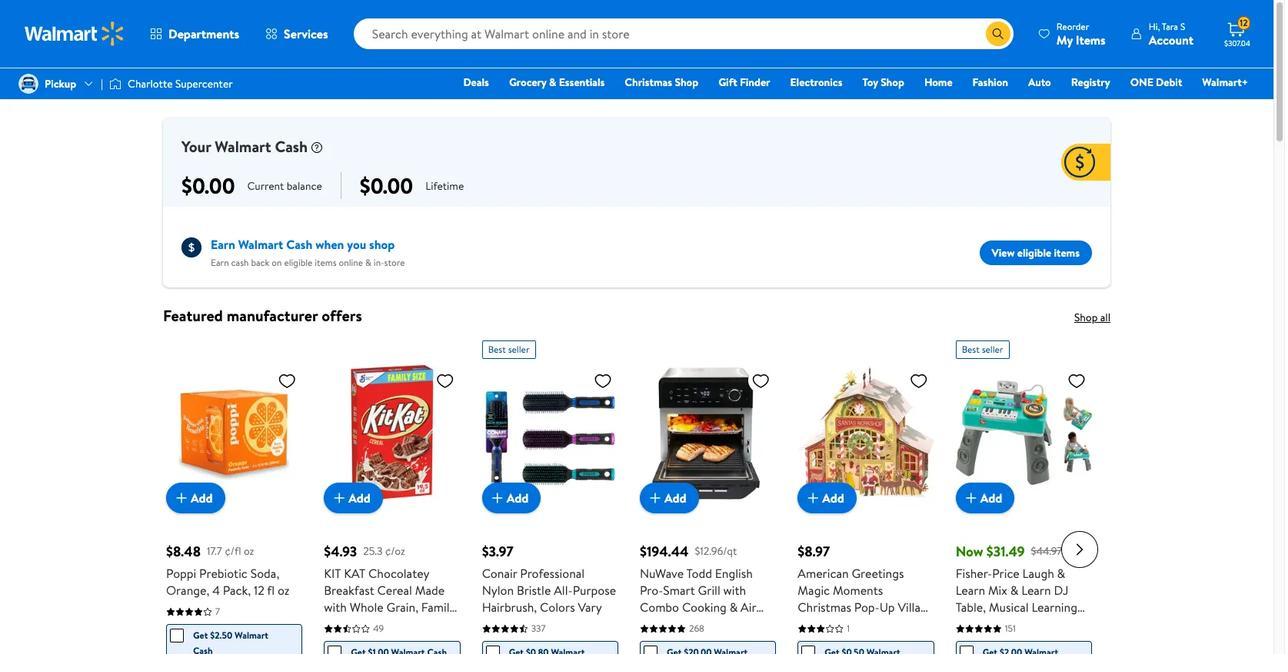 Task type: vqa. For each thing, say whether or not it's contained in the screenshot.
2nd Add from the right
yes



Task type: describe. For each thing, give the bounding box(es) containing it.
268
[[689, 623, 705, 636]]

one
[[1131, 75, 1154, 90]]

shop for christmas shop
[[675, 75, 699, 90]]

shop all
[[1075, 310, 1111, 325]]

s
[[1181, 20, 1186, 33]]

toy shop
[[863, 75, 905, 90]]

table,
[[956, 600, 986, 616]]

Get $1.00 Walmart Cash checkbox
[[328, 646, 342, 655]]

departments
[[168, 25, 239, 42]]

american
[[798, 566, 849, 583]]

next slide for product carousel list image
[[1062, 531, 1099, 568]]

frying
[[640, 616, 674, 633]]

village
[[898, 600, 934, 616]]

3 add button from the left
[[482, 483, 541, 514]]

0 vertical spatial 12
[[1240, 16, 1248, 29]]

|
[[101, 76, 103, 92]]

$44.97
[[1031, 544, 1063, 559]]

337
[[531, 623, 546, 636]]

combo
[[640, 600, 679, 616]]

4
[[212, 583, 220, 600]]

$0.00 for lifetime
[[360, 171, 413, 201]]

learning
[[1032, 600, 1078, 616]]

american greetings magic moments christmas pop-up village collectible decoration (santa's workshop) image
[[798, 365, 934, 502]]

12 inside $8.48 17.7 ¢/fl oz poppi prebiotic soda, orange, 4 pack, 12 fl oz
[[254, 583, 264, 600]]

breakfast
[[324, 583, 374, 600]]

3 add to cart image from the left
[[488, 490, 507, 508]]

7
[[215, 606, 220, 619]]

departments button
[[137, 15, 252, 52]]

air
[[741, 600, 756, 616]]

charlotte
[[128, 76, 173, 92]]

2 horizontal spatial shop
[[1075, 310, 1098, 325]]

add to favorites list, poppi prebiotic soda, orange, 4 pack, 12 fl oz image
[[278, 372, 296, 391]]

add button for $4.93
[[324, 483, 383, 514]]

¢/oz
[[385, 544, 405, 559]]

electronics
[[790, 75, 843, 90]]

add to favorites list, american greetings magic moments christmas pop-up village collectible decoration (santa's workshop) image
[[910, 372, 928, 391]]

christmas inside $8.97 american greetings magic moments christmas pop-up village collectible decoration (santa's workshop)
[[798, 600, 852, 616]]

items inside earn walmart cash when you shop earn cash back on eligible items online & in-store
[[315, 256, 337, 269]]

your rewards information image
[[311, 142, 323, 154]]

on
[[272, 256, 282, 269]]

balance
[[287, 178, 322, 193]]

25.3
[[363, 544, 383, 559]]

toy shop link
[[856, 74, 912, 91]]

add button for $194.44
[[640, 483, 699, 514]]

baby
[[995, 616, 1021, 633]]

one debit
[[1131, 75, 1183, 90]]

finder
[[740, 75, 770, 90]]

fl
[[267, 583, 275, 600]]

shop
[[369, 236, 395, 253]]

conair professional nylon bristle all-purpose hairbrush, colors vary image
[[482, 365, 619, 502]]

1 horizontal spatial eligible
[[1018, 245, 1052, 260]]

pro-
[[640, 583, 663, 600]]

poppi
[[166, 566, 196, 583]]

add to favorites list, nuwave todd english pro-smart grill with combo cooking & air frying capabilities image
[[752, 372, 770, 391]]

todd
[[687, 566, 712, 583]]

& right laugh
[[1057, 566, 1066, 583]]

(santa's
[[798, 633, 839, 650]]

bristle
[[517, 583, 551, 600]]

$12.96/qt
[[695, 544, 737, 559]]

fisher-price laugh & learn mix & learn dj table, musical learning toy for baby & toddler image
[[956, 365, 1092, 502]]

grain,
[[387, 600, 419, 616]]

& right 151
[[1024, 616, 1032, 633]]

oz inside $4.93 25.3 ¢/oz kit kat chocolatey breakfast cereal made with whole grain, family size, 19.5 oz
[[373, 616, 385, 633]]

english
[[715, 566, 753, 583]]

whole
[[350, 600, 384, 616]]

2 learn from the left
[[1022, 583, 1051, 600]]

seller for product 'group' containing now $31.49
[[982, 343, 1004, 356]]

current
[[247, 178, 284, 193]]

grill
[[698, 583, 721, 600]]

view
[[992, 245, 1015, 260]]

0 vertical spatial oz
[[244, 544, 254, 559]]

add button for $8.97
[[798, 483, 857, 514]]

purpose
[[573, 583, 616, 600]]

$4.93
[[324, 543, 357, 562]]

chocolatey
[[369, 566, 429, 583]]

view eligible items
[[992, 245, 1080, 260]]

earn walmart cash when you shop earn cash back on eligible items online & in-store
[[211, 236, 405, 269]]

1 earn from the top
[[211, 236, 235, 253]]

registry
[[1071, 75, 1111, 90]]

walmart for earn
[[238, 236, 283, 253]]

all-
[[554, 583, 573, 600]]

collectible
[[798, 616, 856, 633]]

product group containing $194.44
[[640, 335, 776, 655]]

auto link
[[1022, 74, 1058, 91]]

& right the grocery
[[549, 75, 557, 90]]

workshop)
[[842, 633, 899, 650]]

best for product 'group' containing now $31.49
[[962, 343, 980, 356]]

account
[[1149, 31, 1194, 48]]

add for $8.48
[[191, 490, 213, 507]]

gift finder link
[[712, 74, 777, 91]]

$3.97
[[482, 543, 514, 562]]

1 vertical spatial oz
[[278, 583, 290, 600]]

search icon image
[[992, 28, 1005, 40]]

cash for your walmart cash
[[275, 136, 308, 157]]

essentials
[[559, 75, 605, 90]]

debit
[[1156, 75, 1183, 90]]

¢/fl
[[225, 544, 241, 559]]

your walmart cash
[[182, 136, 308, 157]]

Walmart Site-Wide search field
[[354, 18, 1014, 49]]

poppi prebiotic soda, orange, 4 pack, 12 fl oz image
[[166, 365, 303, 502]]

services
[[284, 25, 328, 42]]

charlotte supercenter
[[128, 76, 233, 92]]

$8.48
[[166, 543, 201, 562]]

back
[[251, 256, 270, 269]]

 image for pickup
[[18, 74, 38, 94]]

tara
[[1162, 20, 1179, 33]]

musical
[[989, 600, 1029, 616]]

walmart for your
[[215, 136, 271, 157]]

Get $2.50 Walmart Cash checkbox
[[170, 630, 184, 643]]

christmas shop link
[[618, 74, 706, 91]]

& inside $194.44 $12.96/qt nuwave todd english pro-smart grill with combo cooking & air frying capabilities
[[730, 600, 738, 616]]

& inside earn walmart cash when you shop earn cash back on eligible items online & in-store
[[365, 256, 372, 269]]

toddler
[[1035, 616, 1075, 633]]

add for $4.93
[[349, 490, 371, 507]]

5 add to cart image from the left
[[804, 490, 823, 508]]

home link
[[918, 74, 960, 91]]

3 add from the left
[[507, 490, 529, 507]]

nuwave
[[640, 566, 684, 583]]

store
[[384, 256, 405, 269]]

Get $0.50 Walmart Cash checkbox
[[802, 646, 816, 655]]

for
[[977, 616, 993, 633]]

cash
[[231, 256, 249, 269]]



Task type: locate. For each thing, give the bounding box(es) containing it.
in-
[[374, 256, 384, 269]]

2 add button from the left
[[324, 483, 383, 514]]

2 earn from the top
[[211, 256, 229, 269]]

registry link
[[1064, 74, 1118, 91]]

$8.48 17.7 ¢/fl oz poppi prebiotic soda, orange, 4 pack, 12 fl oz
[[166, 543, 290, 600]]

add to cart image up $8.48
[[172, 490, 191, 508]]

earn
[[211, 236, 235, 253], [211, 256, 229, 269]]

0 horizontal spatial best seller
[[488, 343, 530, 356]]

2 add to cart image from the left
[[330, 490, 349, 508]]

one debit link
[[1124, 74, 1190, 91]]

shop left all
[[1075, 310, 1098, 325]]

walmart
[[215, 136, 271, 157], [238, 236, 283, 253], [235, 630, 269, 643]]

toy left for
[[956, 616, 974, 633]]

add up 25.3
[[349, 490, 371, 507]]

up
[[880, 600, 895, 616]]

add to cart image up $194.44
[[646, 490, 665, 508]]

1 horizontal spatial 12
[[1240, 16, 1248, 29]]

kit kat chocolatey breakfast cereal made with whole grain, family size, 19.5 oz image
[[324, 365, 461, 502]]

nuwave todd english pro-smart grill with combo cooking & air frying capabilities image
[[640, 365, 776, 502]]

featured
[[163, 305, 223, 326]]

online
[[339, 256, 363, 269]]

cash for earn walmart cash when you shop earn cash back on eligible items online & in-store
[[286, 236, 313, 253]]

seller for product 'group' containing $3.97
[[508, 343, 530, 356]]

with
[[724, 583, 746, 600], [324, 600, 347, 616]]

eligible right 'on' at the top left of page
[[284, 256, 313, 269]]

with inside $4.93 25.3 ¢/oz kit kat chocolatey breakfast cereal made with whole grain, family size, 19.5 oz
[[324, 600, 347, 616]]

1 $0.00 from the left
[[182, 171, 235, 201]]

best seller
[[488, 343, 530, 356], [962, 343, 1004, 356]]

 image left pickup
[[18, 74, 38, 94]]

learn left mix at the bottom of the page
[[956, 583, 986, 600]]

offers
[[322, 305, 362, 326]]

shop
[[675, 75, 699, 90], [881, 75, 905, 90], [1075, 310, 1098, 325]]

1 best seller from the left
[[488, 343, 530, 356]]

best seller for product 'group' containing $3.97
[[488, 343, 530, 356]]

all
[[1101, 310, 1111, 325]]

2 add from the left
[[349, 490, 371, 507]]

supercenter
[[175, 76, 233, 92]]

add to cart image for $194.44
[[646, 490, 665, 508]]

cash
[[275, 136, 308, 157], [286, 236, 313, 253], [193, 645, 213, 655]]

2 $0.00 from the left
[[360, 171, 413, 201]]

grocery
[[509, 75, 547, 90]]

add up $194.44
[[665, 490, 687, 507]]

oz right ¢/fl on the bottom of the page
[[244, 544, 254, 559]]

0 horizontal spatial best
[[488, 343, 506, 356]]

add up $3.97
[[507, 490, 529, 507]]

product group containing $8.97
[[798, 335, 934, 655]]

earn left the cash
[[211, 256, 229, 269]]

cooking
[[682, 600, 727, 616]]

toy inside 'now $31.49 $44.97 fisher-price laugh & learn mix & learn dj table, musical learning toy for baby & toddler'
[[956, 616, 974, 633]]

smart
[[663, 583, 695, 600]]

1 horizontal spatial christmas
[[798, 600, 852, 616]]

grocery & essentials link
[[502, 74, 612, 91]]

$3.97 conair professional nylon bristle all-purpose hairbrush, colors vary
[[482, 543, 616, 616]]

0 horizontal spatial items
[[315, 256, 337, 269]]

add to favorites list, conair professional nylon bristle all-purpose hairbrush, colors vary image
[[594, 372, 612, 391]]

 image for charlotte supercenter
[[109, 76, 122, 92]]

cash left your rewards information image
[[275, 136, 308, 157]]

view eligible items link
[[980, 240, 1092, 265]]

2 product group from the left
[[324, 335, 461, 655]]

6 add from the left
[[981, 490, 1003, 507]]

add to cart image for $8.48
[[172, 490, 191, 508]]

mix
[[988, 583, 1008, 600]]

2 vertical spatial walmart
[[235, 630, 269, 643]]

add for $8.97
[[823, 490, 845, 507]]

4 product group from the left
[[640, 335, 776, 655]]

add up $31.49
[[981, 490, 1003, 507]]

1 vertical spatial christmas
[[798, 600, 852, 616]]

Get $2.00 Walmart Cash checkbox
[[960, 646, 974, 655]]

49
[[373, 623, 384, 636]]

vary
[[578, 600, 602, 616]]

items inside view eligible items link
[[1054, 245, 1080, 260]]

shop inside "link"
[[675, 75, 699, 90]]

shop for toy shop
[[881, 75, 905, 90]]

cash inside earn walmart cash when you shop earn cash back on eligible items online & in-store
[[286, 236, 313, 253]]

1 vertical spatial earn
[[211, 256, 229, 269]]

fashion link
[[966, 74, 1015, 91]]

1 horizontal spatial items
[[1054, 245, 1080, 260]]

product group containing $4.93
[[324, 335, 461, 655]]

oz right 19.5
[[373, 616, 385, 633]]

add for $194.44
[[665, 490, 687, 507]]

electronics link
[[784, 74, 850, 91]]

Get $20.00 Walmart Cash checkbox
[[644, 646, 658, 655]]

add to favorites list, fisher-price laugh & learn mix & learn dj table, musical learning toy for baby & toddler image
[[1068, 372, 1086, 391]]

add button for $8.48
[[166, 483, 225, 514]]

$307.04
[[1225, 38, 1251, 48]]

0 horizontal spatial seller
[[508, 343, 530, 356]]

product group
[[166, 335, 303, 655], [324, 335, 461, 655], [482, 335, 619, 655], [640, 335, 776, 655], [798, 335, 934, 655], [956, 335, 1092, 655]]

Get $0.80 Walmart Cash checkbox
[[486, 646, 500, 655]]

0 vertical spatial earn
[[211, 236, 235, 253]]

get
[[193, 630, 208, 643]]

earn up the cash
[[211, 236, 235, 253]]

kit
[[324, 566, 341, 583]]

shop left gift
[[675, 75, 699, 90]]

0 horizontal spatial toy
[[863, 75, 878, 90]]

add button up $194.44
[[640, 483, 699, 514]]

$2.50
[[210, 630, 232, 643]]

items
[[1076, 31, 1106, 48]]

prebiotic
[[199, 566, 248, 583]]

hi,
[[1149, 20, 1160, 33]]

professional
[[520, 566, 585, 583]]

christmas down walmart site-wide search box
[[625, 75, 672, 90]]

featured manufacturer offers
[[163, 305, 362, 326]]

 image
[[18, 74, 38, 94], [109, 76, 122, 92]]

add button up $8.48
[[166, 483, 225, 514]]

12
[[1240, 16, 1248, 29], [254, 583, 264, 600]]

1 vertical spatial walmart
[[238, 236, 283, 253]]

christmas
[[625, 75, 672, 90], [798, 600, 852, 616]]

with left 19.5
[[324, 600, 347, 616]]

size,
[[324, 616, 348, 633]]

2 seller from the left
[[982, 343, 1004, 356]]

1 vertical spatial cash
[[286, 236, 313, 253]]

toy
[[863, 75, 878, 90], [956, 616, 974, 633]]

now $31.49 $44.97 fisher-price laugh & learn mix & learn dj table, musical learning toy for baby & toddler
[[956, 543, 1078, 633]]

items
[[1054, 245, 1080, 260], [315, 256, 337, 269]]

1 horizontal spatial learn
[[1022, 583, 1051, 600]]

add to favorites list, kit kat chocolatey breakfast cereal made with whole grain, family size, 19.5 oz image
[[436, 372, 454, 391]]

1 seller from the left
[[508, 343, 530, 356]]

conair
[[482, 566, 517, 583]]

learn left dj
[[1022, 583, 1051, 600]]

5 add from the left
[[823, 490, 845, 507]]

add button up now
[[956, 483, 1015, 514]]

cash left when
[[286, 236, 313, 253]]

1 add to cart image from the left
[[172, 490, 191, 508]]

2 vertical spatial oz
[[373, 616, 385, 633]]

$194.44 $12.96/qt nuwave todd english pro-smart grill with combo cooking & air frying capabilities
[[640, 543, 756, 633]]

1 horizontal spatial seller
[[982, 343, 1004, 356]]

6 product group from the left
[[956, 335, 1092, 655]]

Search search field
[[354, 18, 1014, 49]]

pack,
[[223, 583, 251, 600]]

$0.00 down "your"
[[182, 171, 235, 201]]

get $2.50 walmart cash
[[193, 630, 269, 655]]

1 horizontal spatial oz
[[278, 583, 290, 600]]

2 vertical spatial cash
[[193, 645, 213, 655]]

add button up $4.93
[[324, 483, 383, 514]]

1 best from the left
[[488, 343, 506, 356]]

lifetime
[[426, 178, 464, 193]]

$0.00 left 'lifetime'
[[360, 171, 413, 201]]

6 add button from the left
[[956, 483, 1015, 514]]

 image right |
[[109, 76, 122, 92]]

0 horizontal spatial  image
[[18, 74, 38, 94]]

$0.00 for current balance
[[182, 171, 235, 201]]

deals
[[463, 75, 489, 90]]

1
[[847, 623, 850, 636]]

dj
[[1054, 583, 1069, 600]]

your
[[182, 136, 211, 157]]

product group containing $3.97
[[482, 335, 619, 655]]

$31.49
[[987, 543, 1025, 562]]

add to cart image up $3.97
[[488, 490, 507, 508]]

get $2.50 walmart cash walmart plus, element
[[170, 629, 290, 655]]

0 horizontal spatial christmas
[[625, 75, 672, 90]]

shop all link
[[1075, 310, 1111, 325]]

0 vertical spatial christmas
[[625, 75, 672, 90]]

product group containing now $31.49
[[956, 335, 1092, 655]]

1 horizontal spatial toy
[[956, 616, 974, 633]]

17.7
[[207, 544, 222, 559]]

add button up $3.97
[[482, 483, 541, 514]]

1 horizontal spatial best
[[962, 343, 980, 356]]

christmas up 1 at bottom right
[[798, 600, 852, 616]]

1 horizontal spatial with
[[724, 583, 746, 600]]

4 add to cart image from the left
[[646, 490, 665, 508]]

1 horizontal spatial  image
[[109, 76, 122, 92]]

colors
[[540, 600, 575, 616]]

1 product group from the left
[[166, 335, 303, 655]]

0 horizontal spatial 12
[[254, 583, 264, 600]]

walmart plus image
[[182, 236, 205, 259]]

& left in-
[[365, 256, 372, 269]]

family
[[421, 600, 456, 616]]

12 left fl
[[254, 583, 264, 600]]

add button up '$8.97'
[[798, 483, 857, 514]]

19.5
[[351, 616, 370, 633]]

christmas inside "link"
[[625, 75, 672, 90]]

items down when
[[315, 256, 337, 269]]

& left air
[[730, 600, 738, 616]]

5 product group from the left
[[798, 335, 934, 655]]

grocery & essentials
[[509, 75, 605, 90]]

3 product group from the left
[[482, 335, 619, 655]]

0 horizontal spatial eligible
[[284, 256, 313, 269]]

walmart up back
[[238, 236, 283, 253]]

0 horizontal spatial $0.00
[[182, 171, 235, 201]]

walmart right $2.50
[[235, 630, 269, 643]]

0 horizontal spatial shop
[[675, 75, 699, 90]]

1 vertical spatial toy
[[956, 616, 974, 633]]

add to cart image up '$8.97'
[[804, 490, 823, 508]]

add
[[191, 490, 213, 507], [349, 490, 371, 507], [507, 490, 529, 507], [665, 490, 687, 507], [823, 490, 845, 507], [981, 490, 1003, 507]]

4 add button from the left
[[640, 483, 699, 514]]

add to cart image for $4.93
[[330, 490, 349, 508]]

12 up $307.04
[[1240, 16, 1248, 29]]

cash down get
[[193, 645, 213, 655]]

pop-
[[855, 600, 880, 616]]

$8.97
[[798, 543, 830, 562]]

toy right electronics
[[863, 75, 878, 90]]

best for product 'group' containing $3.97
[[488, 343, 506, 356]]

1 vertical spatial 12
[[254, 583, 264, 600]]

1 horizontal spatial shop
[[881, 75, 905, 90]]

add button
[[166, 483, 225, 514], [324, 483, 383, 514], [482, 483, 541, 514], [640, 483, 699, 514], [798, 483, 857, 514], [956, 483, 1015, 514]]

gift finder
[[719, 75, 770, 90]]

add to cart image
[[962, 490, 981, 508]]

shop left home 'link'
[[881, 75, 905, 90]]

0 vertical spatial walmart
[[215, 136, 271, 157]]

eligible right view
[[1018, 245, 1052, 260]]

walmart image
[[25, 22, 125, 46]]

walmart+
[[1203, 75, 1249, 90]]

5 add button from the left
[[798, 483, 857, 514]]

2 best seller from the left
[[962, 343, 1004, 356]]

$4.93 25.3 ¢/oz kit kat chocolatey breakfast cereal made with whole grain, family size, 19.5 oz
[[324, 543, 456, 633]]

eligible inside earn walmart cash when you shop earn cash back on eligible items online & in-store
[[284, 256, 313, 269]]

gift
[[719, 75, 737, 90]]

product group containing $8.48
[[166, 335, 303, 655]]

current balance
[[247, 178, 322, 193]]

capabilities
[[676, 616, 738, 633]]

add up '$8.97'
[[823, 490, 845, 507]]

add up 17.7
[[191, 490, 213, 507]]

0 horizontal spatial with
[[324, 600, 347, 616]]

1 learn from the left
[[956, 583, 986, 600]]

items right view
[[1054, 245, 1080, 260]]

made
[[415, 583, 445, 600]]

deals link
[[457, 74, 496, 91]]

cash inside get $2.50 walmart cash
[[193, 645, 213, 655]]

add to cart image up $4.93
[[330, 490, 349, 508]]

oz right fl
[[278, 583, 290, 600]]

walmart inside get $2.50 walmart cash
[[235, 630, 269, 643]]

1 horizontal spatial $0.00
[[360, 171, 413, 201]]

with inside $194.44 $12.96/qt nuwave todd english pro-smart grill with combo cooking & air frying capabilities
[[724, 583, 746, 600]]

christmas shop
[[625, 75, 699, 90]]

0 vertical spatial cash
[[275, 136, 308, 157]]

& right mix at the bottom of the page
[[1011, 583, 1019, 600]]

4 add from the left
[[665, 490, 687, 507]]

0 horizontal spatial learn
[[956, 583, 986, 600]]

add to cart image
[[172, 490, 191, 508], [330, 490, 349, 508], [488, 490, 507, 508], [646, 490, 665, 508], [804, 490, 823, 508]]

walmart up current
[[215, 136, 271, 157]]

0 horizontal spatial oz
[[244, 544, 254, 559]]

1 add from the left
[[191, 490, 213, 507]]

with right grill at the right bottom of page
[[724, 583, 746, 600]]

1 horizontal spatial best seller
[[962, 343, 1004, 356]]

greetings
[[852, 566, 904, 583]]

2 horizontal spatial oz
[[373, 616, 385, 633]]

1 add button from the left
[[166, 483, 225, 514]]

oz
[[244, 544, 254, 559], [278, 583, 290, 600], [373, 616, 385, 633]]

walmart inside earn walmart cash when you shop earn cash back on eligible items online & in-store
[[238, 236, 283, 253]]

best seller for product 'group' containing now $31.49
[[962, 343, 1004, 356]]

my
[[1057, 31, 1073, 48]]

0 vertical spatial toy
[[863, 75, 878, 90]]

$194.44
[[640, 543, 689, 562]]

2 best from the left
[[962, 343, 980, 356]]



